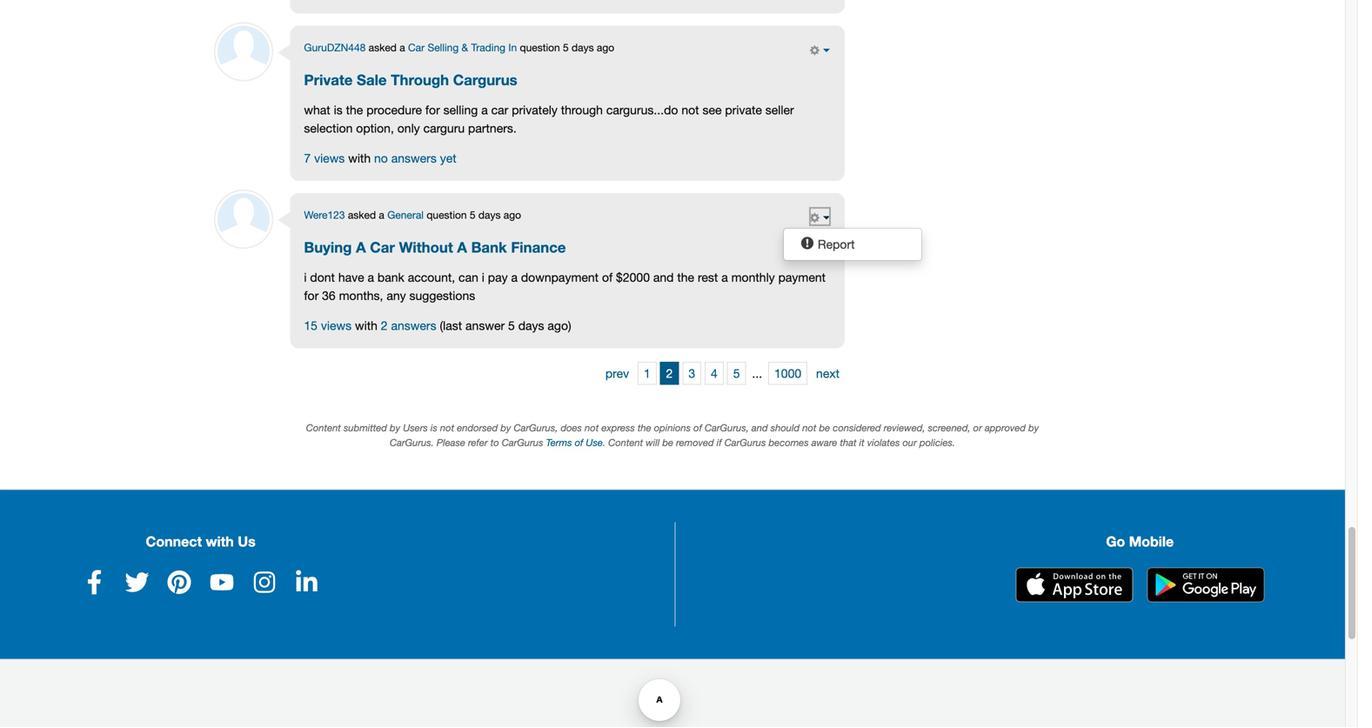 Task type: locate. For each thing, give the bounding box(es) containing it.
1 vertical spatial content
[[609, 437, 643, 449]]

1 vertical spatial question
[[427, 209, 467, 221]]

content
[[306, 423, 341, 434], [609, 437, 643, 449]]

for left 36 at top
[[304, 288, 319, 303]]

0 vertical spatial is
[[334, 103, 343, 117]]

2 cargurus from the left
[[725, 437, 766, 449]]

of up removed at the bottom of page
[[694, 423, 702, 434]]

a
[[400, 41, 405, 53], [482, 103, 488, 117], [379, 209, 385, 221], [368, 270, 374, 285], [511, 270, 518, 285], [722, 270, 728, 285]]

1 horizontal spatial a
[[457, 239, 467, 256]]

answers for 2
[[391, 319, 437, 333]]

2 cargurus, from the left
[[705, 423, 749, 434]]

is inside what is the procedure for selling a car privately through cargurus...do not see private seller selection option, only carguru partners.
[[334, 103, 343, 117]]

1 horizontal spatial and
[[752, 423, 768, 434]]

1
[[644, 366, 651, 381]]

1 horizontal spatial question
[[520, 41, 560, 53]]

general
[[388, 209, 424, 221]]

instagram image
[[252, 571, 277, 595]]

1000 link
[[769, 362, 808, 385]]

a left general at the top left
[[379, 209, 385, 221]]

0 vertical spatial content
[[306, 423, 341, 434]]

1 by from the left
[[390, 423, 401, 434]]

and inside i dont have a bank account, can i pay a downpayment of $2000 and the rest a  monthly payment for 36 months, any suggestions
[[654, 270, 674, 285]]

asked
[[369, 41, 397, 53], [348, 209, 376, 221]]

considered
[[833, 423, 882, 434]]

by right approved
[[1029, 423, 1040, 434]]

0 vertical spatial and
[[654, 270, 674, 285]]

days up through
[[572, 41, 594, 53]]

a
[[356, 239, 366, 256], [457, 239, 467, 256]]

0 horizontal spatial car
[[370, 239, 395, 256]]

report
[[818, 237, 855, 252]]

0 horizontal spatial a
[[356, 239, 366, 256]]

asked right were123
[[348, 209, 376, 221]]

by right endorsed
[[501, 423, 511, 434]]

content submitted by users is not endorsed by cargurus, does not express the opinions of cargurus, and should not be considered reviewed, screened, or approved by cargurus. please refer to cargurus
[[306, 423, 1040, 449]]

buying a car without a bank finance link
[[304, 239, 566, 256]]

1 cargurus, from the left
[[514, 423, 558, 434]]

car up bank
[[370, 239, 395, 256]]

ago
[[597, 41, 615, 53], [504, 209, 521, 221]]

0 vertical spatial asked
[[369, 41, 397, 53]]

option,
[[356, 121, 394, 135]]

content left submitted
[[306, 423, 341, 434]]

2 down any
[[381, 319, 388, 333]]

not up the please
[[440, 423, 454, 434]]

ago)
[[548, 319, 572, 333]]

is right users
[[431, 423, 438, 434]]

car selling & trading in link
[[408, 41, 517, 53]]

question up buying a car without a bank finance on the left of page
[[427, 209, 467, 221]]

1 vertical spatial is
[[431, 423, 438, 434]]

.
[[603, 437, 606, 449]]

gurudzn448 asked a car selling & trading in question             5 days ago
[[304, 41, 615, 53]]

views right 7
[[314, 151, 345, 165]]

for up carguru
[[426, 103, 440, 117]]

0 vertical spatial views
[[314, 151, 345, 165]]

1 link
[[638, 362, 657, 385]]

2 answers link
[[381, 319, 437, 333]]

of
[[602, 270, 613, 285], [694, 423, 702, 434], [575, 437, 584, 449]]

a right 'pay'
[[511, 270, 518, 285]]

with left no
[[348, 151, 371, 165]]

sale
[[357, 71, 387, 89]]

a left car
[[482, 103, 488, 117]]

cargurus...do
[[607, 103, 679, 117]]

connect with us
[[146, 534, 256, 550]]

and
[[654, 270, 674, 285], [752, 423, 768, 434]]

1 horizontal spatial car
[[408, 41, 425, 53]]

ago up through
[[597, 41, 615, 53]]

0 horizontal spatial and
[[654, 270, 674, 285]]

not
[[682, 103, 700, 117], [440, 423, 454, 434], [585, 423, 599, 434], [803, 423, 817, 434]]

be up aware
[[820, 423, 831, 434]]

is up selection
[[334, 103, 343, 117]]

0 horizontal spatial content
[[306, 423, 341, 434]]

5 left the ...
[[734, 366, 740, 381]]

1 vertical spatial the
[[678, 270, 695, 285]]

days up bank
[[479, 209, 501, 221]]

1 vertical spatial asked
[[348, 209, 376, 221]]

1 vertical spatial and
[[752, 423, 768, 434]]

0 horizontal spatial ago
[[504, 209, 521, 221]]

asked up sale
[[369, 41, 397, 53]]

1 horizontal spatial be
[[820, 423, 831, 434]]

prev link
[[601, 363, 635, 384]]

were123
[[304, 209, 345, 221]]

the inside the content submitted by users is not endorsed by cargurus, does not express the opinions of cargurus, and should not be considered reviewed, screened, or approved by cargurus. please refer to cargurus
[[638, 423, 652, 434]]

or
[[974, 423, 983, 434]]

procedure
[[367, 103, 422, 117]]

the up will
[[638, 423, 652, 434]]

in
[[509, 41, 517, 53]]

of left $2000
[[602, 270, 613, 285]]

i right can
[[482, 270, 485, 285]]

becomes
[[769, 437, 809, 449]]

2 answers from the top
[[391, 319, 437, 333]]

1 horizontal spatial cargurus,
[[705, 423, 749, 434]]

cargurus right to on the bottom of the page
[[502, 437, 544, 449]]

yet
[[440, 151, 457, 165]]

carguru
[[424, 121, 465, 135]]

terms of use . content will be removed if cargurus becomes aware that it violates our policies.
[[546, 437, 956, 449]]

2 horizontal spatial by
[[1029, 423, 1040, 434]]

1 horizontal spatial ago
[[597, 41, 615, 53]]

ago up bank
[[504, 209, 521, 221]]

pagination navigation navigation
[[213, 361, 845, 385]]

1 horizontal spatial of
[[602, 270, 613, 285]]

content down express
[[609, 437, 643, 449]]

0 vertical spatial with
[[348, 151, 371, 165]]

0 horizontal spatial question
[[427, 209, 467, 221]]

does
[[561, 423, 582, 434]]

reviewed,
[[884, 423, 926, 434]]

is
[[334, 103, 343, 117], [431, 423, 438, 434]]

1 horizontal spatial by
[[501, 423, 511, 434]]

0 horizontal spatial for
[[304, 288, 319, 303]]

2 left 3 link
[[667, 366, 673, 381]]

0 horizontal spatial i
[[304, 270, 307, 285]]

days left ago)
[[519, 319, 545, 333]]

0 vertical spatial for
[[426, 103, 440, 117]]

0 vertical spatial of
[[602, 270, 613, 285]]

cargurus, up if at right bottom
[[705, 423, 749, 434]]

of inside i dont have a bank account, can i pay a downpayment of $2000 and the rest a  monthly payment for 36 months, any suggestions
[[602, 270, 613, 285]]

1 horizontal spatial content
[[609, 437, 643, 449]]

days
[[572, 41, 594, 53], [479, 209, 501, 221], [519, 319, 545, 333]]

buying
[[304, 239, 352, 256]]

not inside what is the procedure for selling a car privately through cargurus...do not see private seller selection option, only carguru partners.
[[682, 103, 700, 117]]

violates
[[868, 437, 900, 449]]

a left bank
[[457, 239, 467, 256]]

1 horizontal spatial cargurus
[[725, 437, 766, 449]]

0 horizontal spatial by
[[390, 423, 401, 434]]

gurudzn448 link
[[304, 41, 366, 53]]

15
[[304, 319, 318, 333]]

1 answers from the top
[[391, 151, 437, 165]]

1 vertical spatial of
[[694, 423, 702, 434]]

views right 15
[[321, 319, 352, 333]]

2 link
[[660, 362, 679, 385]]

content inside the content submitted by users is not endorsed by cargurus, does not express the opinions of cargurus, and should not be considered reviewed, screened, or approved by cargurus. please refer to cargurus
[[306, 423, 341, 434]]

0 horizontal spatial cargurus,
[[514, 423, 558, 434]]

suggestions
[[410, 288, 476, 303]]

0 vertical spatial car
[[408, 41, 425, 53]]

4 link
[[705, 362, 724, 385]]

question
[[520, 41, 560, 53], [427, 209, 467, 221]]

1 horizontal spatial the
[[638, 423, 652, 434]]

answers for no
[[391, 151, 437, 165]]

tab panel
[[213, 0, 923, 385]]

the
[[346, 103, 363, 117], [678, 270, 695, 285], [638, 423, 652, 434]]

the inside i dont have a bank account, can i pay a downpayment of $2000 and the rest a  monthly payment for 36 months, any suggestions
[[678, 270, 695, 285]]

by left users
[[390, 423, 401, 434]]

not left see
[[682, 103, 700, 117]]

1 vertical spatial views
[[321, 319, 352, 333]]

a right the have
[[368, 270, 374, 285]]

2 horizontal spatial of
[[694, 423, 702, 434]]

views
[[314, 151, 345, 165], [321, 319, 352, 333]]

be inside the content submitted by users is not endorsed by cargurus, does not express the opinions of cargurus, and should not be considered reviewed, screened, or approved by cargurus. please refer to cargurus
[[820, 423, 831, 434]]

any
[[387, 288, 406, 303]]

1 i from the left
[[304, 270, 307, 285]]

with down months,
[[355, 319, 378, 333]]

0 horizontal spatial of
[[575, 437, 584, 449]]

0 vertical spatial answers
[[391, 151, 437, 165]]

0 horizontal spatial is
[[334, 103, 343, 117]]

1 vertical spatial 2
[[667, 366, 673, 381]]

1 vertical spatial ago
[[504, 209, 521, 221]]

0 horizontal spatial the
[[346, 103, 363, 117]]

1 a from the left
[[356, 239, 366, 256]]

2 vertical spatial the
[[638, 423, 652, 434]]

5 inside "5" link
[[734, 366, 740, 381]]

1 cargurus from the left
[[502, 437, 544, 449]]

of left use
[[575, 437, 584, 449]]

prev
[[606, 366, 629, 381]]

0 vertical spatial the
[[346, 103, 363, 117]]

were123 link
[[304, 209, 345, 221]]

cargurus.
[[390, 437, 434, 449]]

7 views link
[[304, 151, 345, 165]]

the up option,
[[346, 103, 363, 117]]

views for 15
[[321, 319, 352, 333]]

15 views with 2 answers (last answer 5 days ago)
[[304, 319, 572, 333]]

if
[[717, 437, 722, 449]]

1 horizontal spatial for
[[426, 103, 440, 117]]

2 horizontal spatial the
[[678, 270, 695, 285]]

1 horizontal spatial days
[[519, 319, 545, 333]]

answers down only
[[391, 151, 437, 165]]

by
[[390, 423, 401, 434], [501, 423, 511, 434], [1029, 423, 1040, 434]]

1 horizontal spatial is
[[431, 423, 438, 434]]

will
[[646, 437, 660, 449]]

0 vertical spatial 2
[[381, 319, 388, 333]]

private sale through cargurus
[[304, 71, 518, 89]]

cargurus,
[[514, 423, 558, 434], [705, 423, 749, 434]]

1 vertical spatial for
[[304, 288, 319, 303]]

car left "selling"
[[408, 41, 425, 53]]

privately
[[512, 103, 558, 117]]

asked for sale
[[369, 41, 397, 53]]

and inside the content submitted by users is not endorsed by cargurus, does not express the opinions of cargurus, and should not be considered reviewed, screened, or approved by cargurus. please refer to cargurus
[[752, 423, 768, 434]]

answers down any
[[391, 319, 437, 333]]

0 horizontal spatial days
[[479, 209, 501, 221]]

3 by from the left
[[1029, 423, 1040, 434]]

1 horizontal spatial 2
[[667, 366, 673, 381]]

finance
[[511, 239, 566, 256]]

the left rest
[[678, 270, 695, 285]]

15 views link
[[304, 319, 352, 333]]

should
[[771, 423, 800, 434]]

a up the have
[[356, 239, 366, 256]]

report link
[[784, 234, 922, 256]]

with left us
[[206, 534, 234, 550]]

terms of use link
[[546, 437, 603, 449]]

1 horizontal spatial i
[[482, 270, 485, 285]]

1 vertical spatial with
[[355, 319, 378, 333]]

5
[[563, 41, 569, 53], [470, 209, 476, 221], [508, 319, 515, 333], [734, 366, 740, 381]]

0 vertical spatial be
[[820, 423, 831, 434]]

cargurus, up terms
[[514, 423, 558, 434]]

question right in
[[520, 41, 560, 53]]

and right $2000
[[654, 270, 674, 285]]

i left dont
[[304, 270, 307, 285]]

be right will
[[663, 437, 674, 449]]

5 right in
[[563, 41, 569, 53]]

approved
[[985, 423, 1026, 434]]

what
[[304, 103, 331, 117]]

2 horizontal spatial days
[[572, 41, 594, 53]]

dont
[[310, 270, 335, 285]]

of inside the content submitted by users is not endorsed by cargurus, does not express the opinions of cargurus, and should not be considered reviewed, screened, or approved by cargurus. please refer to cargurus
[[694, 423, 702, 434]]

0 horizontal spatial cargurus
[[502, 437, 544, 449]]

1 vertical spatial answers
[[391, 319, 437, 333]]

1 vertical spatial be
[[663, 437, 674, 449]]

cargurus right if at right bottom
[[725, 437, 766, 449]]

bank
[[471, 239, 507, 256]]

and up terms of use . content will be removed if cargurus becomes aware that it violates our policies. at bottom
[[752, 423, 768, 434]]

be
[[820, 423, 831, 434], [663, 437, 674, 449]]



Task type: describe. For each thing, give the bounding box(es) containing it.
seller
[[766, 103, 795, 117]]

(last
[[440, 319, 462, 333]]

youtube image
[[210, 571, 234, 595]]

go
[[1107, 534, 1126, 550]]

only
[[398, 121, 420, 135]]

next link
[[811, 363, 845, 384]]

months,
[[339, 288, 383, 303]]

7
[[304, 151, 311, 165]]

answer
[[466, 319, 505, 333]]

2 vertical spatial days
[[519, 319, 545, 333]]

selling
[[428, 41, 459, 53]]

partners.
[[468, 121, 517, 135]]

i dont have a bank account, can i pay a downpayment of $2000 and the rest a  monthly payment for 36 months, any suggestions
[[304, 270, 826, 303]]

it
[[860, 437, 865, 449]]

0 vertical spatial question
[[520, 41, 560, 53]]

linkedin image
[[295, 571, 319, 595]]

screened,
[[928, 423, 971, 434]]

see
[[703, 103, 722, 117]]

without
[[399, 239, 453, 256]]

gurudzn448
[[304, 41, 366, 53]]

downpayment
[[521, 270, 599, 285]]

for inside i dont have a bank account, can i pay a downpayment of $2000 and the rest a  monthly payment for 36 months, any suggestions
[[304, 288, 319, 303]]

twitter image
[[125, 571, 149, 595]]

cargurus inside the content submitted by users is not endorsed by cargurus, does not express the opinions of cargurus, and should not be considered reviewed, screened, or approved by cargurus. please refer to cargurus
[[502, 437, 544, 449]]

go mobile
[[1107, 534, 1175, 550]]

...
[[752, 366, 763, 381]]

5 right 'answer'
[[508, 319, 515, 333]]

private
[[725, 103, 762, 117]]

a inside what is the procedure for selling a car privately through cargurus...do not see private seller selection option, only carguru partners.
[[482, 103, 488, 117]]

download on the app store image
[[1016, 568, 1134, 603]]

pay
[[488, 270, 508, 285]]

views for 7
[[314, 151, 345, 165]]

our
[[903, 437, 917, 449]]

general link
[[388, 209, 424, 221]]

removed
[[677, 437, 714, 449]]

through
[[561, 103, 603, 117]]

can
[[459, 270, 479, 285]]

2 inside pagination navigation navigation
[[667, 366, 673, 381]]

please
[[437, 437, 466, 449]]

3
[[689, 366, 696, 381]]

selling
[[444, 103, 478, 117]]

express
[[602, 423, 635, 434]]

us
[[238, 534, 256, 550]]

monthly
[[732, 270, 775, 285]]

get it on google play image
[[1148, 568, 1265, 603]]

endorsed
[[457, 423, 498, 434]]

users
[[403, 423, 428, 434]]

1 vertical spatial days
[[479, 209, 501, 221]]

terms
[[546, 437, 572, 449]]

1 vertical spatial car
[[370, 239, 395, 256]]

car
[[491, 103, 509, 117]]

0 horizontal spatial 2
[[381, 319, 388, 333]]

use
[[586, 437, 603, 449]]

no answers yet link
[[374, 151, 457, 165]]

$2000
[[616, 270, 650, 285]]

with for 2
[[355, 319, 378, 333]]

rest
[[698, 270, 718, 285]]

a up private sale through cargurus
[[400, 41, 405, 53]]

bank
[[378, 270, 405, 285]]

aware
[[812, 437, 838, 449]]

to
[[491, 437, 499, 449]]

1000
[[775, 366, 802, 381]]

next
[[817, 366, 840, 381]]

4
[[711, 366, 718, 381]]

what is the procedure for selling a car privately through cargurus...do not see private seller selection option, only carguru partners.
[[304, 103, 795, 135]]

mobile
[[1130, 534, 1175, 550]]

not up use
[[585, 423, 599, 434]]

no
[[374, 151, 388, 165]]

policies.
[[920, 437, 956, 449]]

2 vertical spatial of
[[575, 437, 584, 449]]

facebook image
[[82, 571, 107, 595]]

0 vertical spatial ago
[[597, 41, 615, 53]]

payment
[[779, 270, 826, 285]]

tab panel containing private sale through cargurus
[[213, 0, 923, 385]]

5 link
[[728, 362, 746, 385]]

through
[[391, 71, 449, 89]]

submitted
[[344, 423, 387, 434]]

that
[[840, 437, 857, 449]]

7 views with no answers yet
[[304, 151, 457, 165]]

pinterest image
[[167, 571, 192, 595]]

cargurus
[[453, 71, 518, 89]]

2 a from the left
[[457, 239, 467, 256]]

36
[[322, 288, 336, 303]]

not up aware
[[803, 423, 817, 434]]

have
[[338, 270, 364, 285]]

with for no
[[348, 151, 371, 165]]

opinions
[[654, 423, 691, 434]]

5 up bank
[[470, 209, 476, 221]]

account,
[[408, 270, 455, 285]]

0 horizontal spatial be
[[663, 437, 674, 449]]

the inside what is the procedure for selling a car privately through cargurus...do not see private seller selection option, only carguru partners.
[[346, 103, 363, 117]]

2 by from the left
[[501, 423, 511, 434]]

were123 asked a general question             5 days ago
[[304, 209, 521, 221]]

2 vertical spatial with
[[206, 534, 234, 550]]

is inside the content submitted by users is not endorsed by cargurus, does not express the opinions of cargurus, and should not be considered reviewed, screened, or approved by cargurus. please refer to cargurus
[[431, 423, 438, 434]]

trading
[[471, 41, 506, 53]]

a right rest
[[722, 270, 728, 285]]

0 vertical spatial days
[[572, 41, 594, 53]]

private
[[304, 71, 353, 89]]

for inside what is the procedure for selling a car privately through cargurus...do not see private seller selection option, only carguru partners.
[[426, 103, 440, 117]]

2 i from the left
[[482, 270, 485, 285]]

asked for a
[[348, 209, 376, 221]]

buying a car without a bank finance
[[304, 239, 566, 256]]

private sale through cargurus link
[[304, 71, 518, 89]]

&
[[462, 41, 468, 53]]



Task type: vqa. For each thing, say whether or not it's contained in the screenshot.
the
yes



